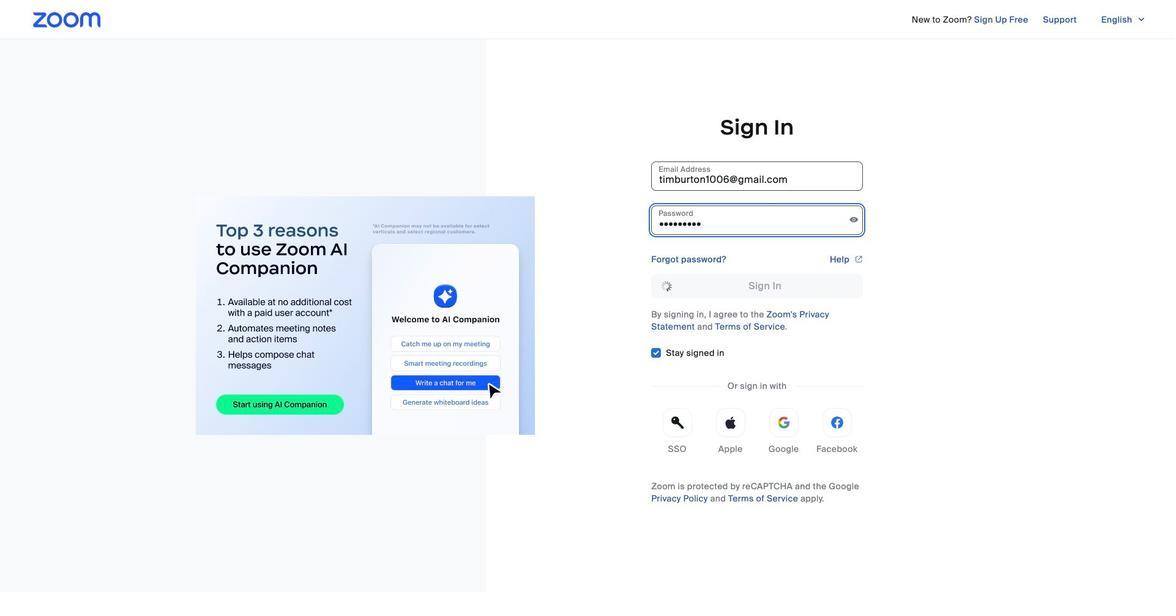 Task type: describe. For each thing, give the bounding box(es) containing it.
Email Address email field
[[651, 161, 863, 191]]

down image
[[1137, 13, 1146, 26]]



Task type: locate. For each thing, give the bounding box(es) containing it.
zoom logo image
[[33, 12, 100, 28]]

start using zoom ai companion image
[[196, 196, 535, 435]]

sign in with apple image
[[725, 417, 737, 429]]

window new image
[[855, 253, 863, 265]]

Password password field
[[651, 205, 863, 235]]



Task type: vqa. For each thing, say whether or not it's contained in the screenshot.
THE WINDOW NEW icon
yes



